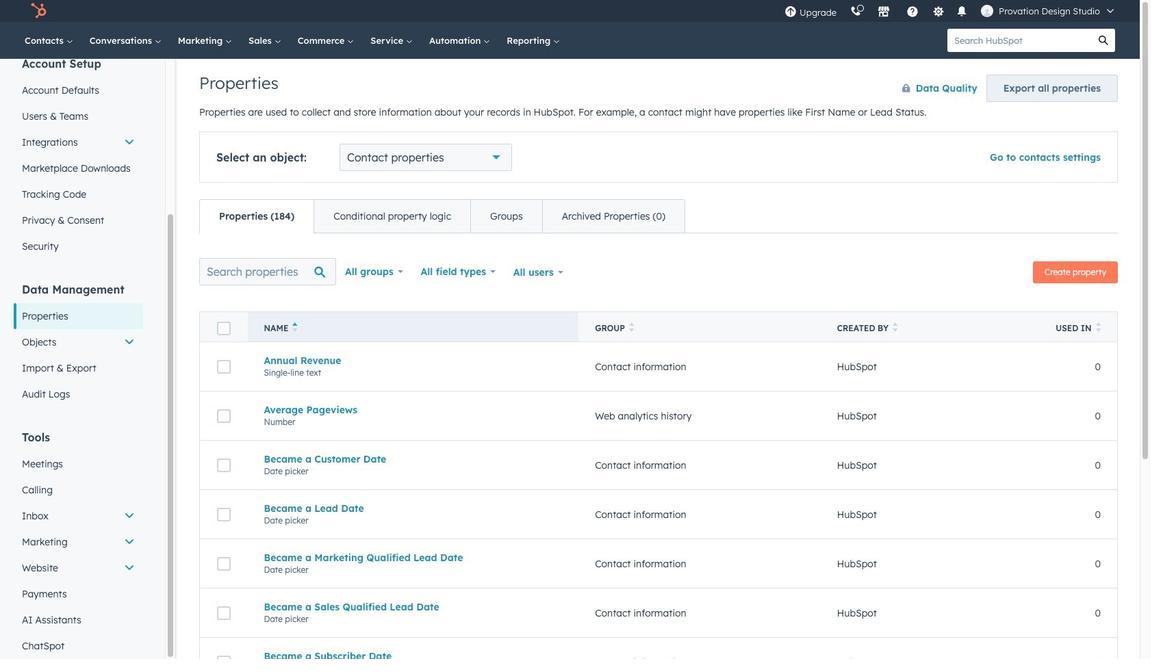 Task type: vqa. For each thing, say whether or not it's contained in the screenshot.
left Press to sort. element
yes



Task type: describe. For each thing, give the bounding box(es) containing it.
data management element
[[14, 282, 143, 407]]

james peterson image
[[981, 5, 994, 17]]

press to sort. image for second press to sort. element from the right
[[893, 322, 898, 332]]

tools element
[[14, 430, 143, 659]]

ascending sort. press to sort descending. element
[[293, 322, 298, 334]]

3 press to sort. element from the left
[[1096, 322, 1101, 334]]



Task type: locate. For each thing, give the bounding box(es) containing it.
1 press to sort. image from the left
[[893, 322, 898, 332]]

1 horizontal spatial press to sort. element
[[893, 322, 898, 334]]

tab list
[[199, 199, 685, 233]]

2 press to sort. image from the left
[[1096, 322, 1101, 332]]

ascending sort. press to sort descending. image
[[293, 322, 298, 332]]

0 horizontal spatial press to sort. element
[[629, 322, 634, 334]]

2 press to sort. element from the left
[[893, 322, 898, 334]]

tab panel
[[199, 233, 1118, 659]]

menu
[[778, 0, 1124, 22]]

1 press to sort. element from the left
[[629, 322, 634, 334]]

press to sort. image for 1st press to sort. element from right
[[1096, 322, 1101, 332]]

press to sort. element
[[629, 322, 634, 334], [893, 322, 898, 334], [1096, 322, 1101, 334]]

Search HubSpot search field
[[948, 29, 1092, 52]]

0 horizontal spatial press to sort. image
[[893, 322, 898, 332]]

Search search field
[[199, 258, 336, 286]]

press to sort. image
[[629, 322, 634, 332]]

2 horizontal spatial press to sort. element
[[1096, 322, 1101, 334]]

marketplaces image
[[878, 6, 890, 18]]

account setup element
[[14, 56, 143, 259]]

1 horizontal spatial press to sort. image
[[1096, 322, 1101, 332]]

press to sort. image
[[893, 322, 898, 332], [1096, 322, 1101, 332]]



